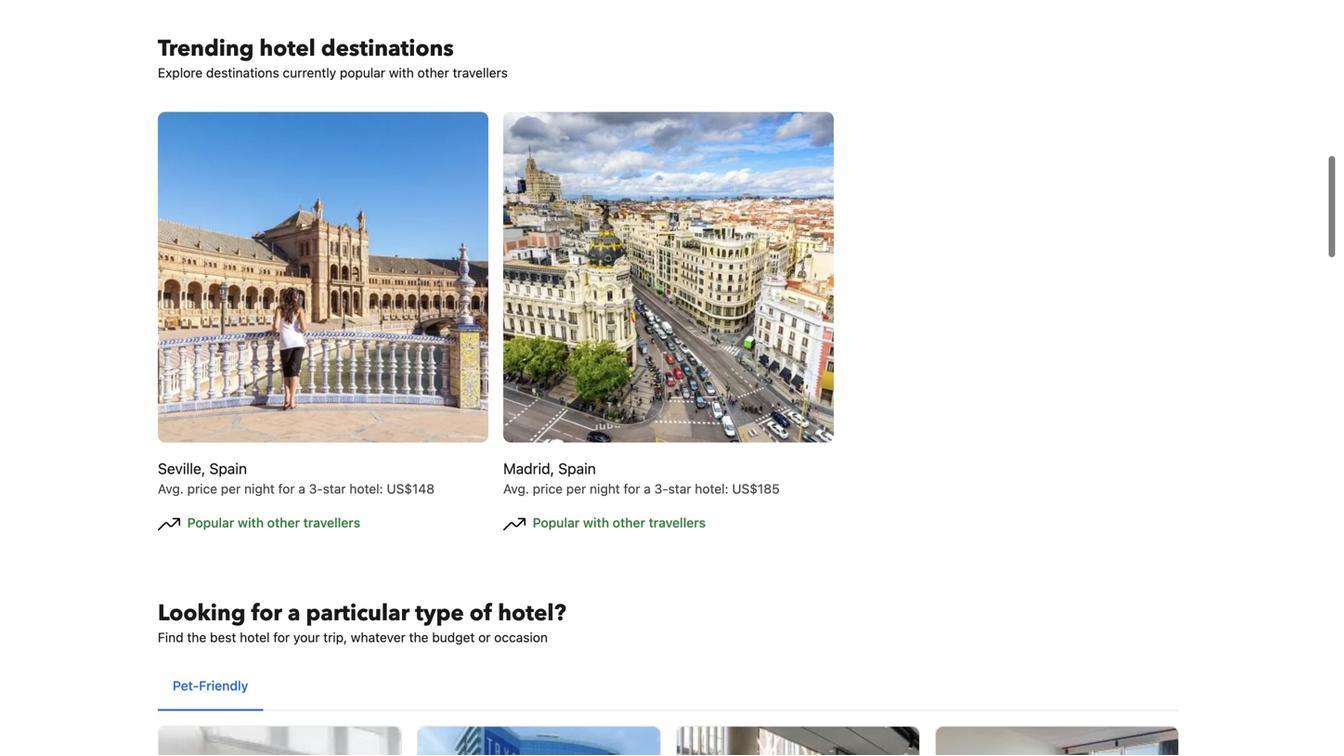 Task type: describe. For each thing, give the bounding box(es) containing it.
star for madrid, spain
[[669, 481, 692, 497]]

star for seville, spain
[[323, 481, 346, 497]]

night for madrid, spain
[[590, 481, 620, 497]]

seville,
[[158, 460, 206, 478]]

your
[[293, 630, 320, 645]]

seville, spain avg. price per night for a 3-star hotel: us$148
[[158, 460, 435, 497]]

spain for madrid, spain
[[558, 460, 596, 478]]

friendly
[[199, 678, 248, 694]]

a for seville, spain
[[298, 481, 305, 497]]

pet-friendly
[[173, 678, 248, 694]]

best
[[210, 630, 236, 645]]

avg. for seville, spain
[[158, 481, 184, 497]]

with for madrid, spain
[[583, 515, 609, 531]]

popular for madrid,
[[533, 515, 580, 531]]

seville, spain image
[[158, 112, 489, 443]]

hotel inside trending hotel destinations explore destinations currently popular with other travellers
[[260, 34, 316, 64]]

for inside madrid, spain avg. price per night for a 3-star hotel: us$185
[[624, 481, 640, 497]]

other inside trending hotel destinations explore destinations currently popular with other travellers
[[418, 65, 449, 80]]

looking
[[158, 598, 246, 629]]

madrid, spain image
[[503, 112, 834, 443]]

popular
[[340, 65, 385, 80]]

us$148
[[387, 481, 435, 497]]

looking for a particular type of hotel? find the best hotel for your trip, whatever the budget or occasion
[[158, 598, 566, 645]]

hotel: for madrid, spain
[[695, 481, 729, 497]]

travellers for madrid, spain
[[649, 515, 706, 531]]

price for seville,
[[187, 481, 217, 497]]

with for seville, spain
[[238, 515, 264, 531]]

whatever
[[351, 630, 406, 645]]

popular for seville,
[[187, 515, 234, 531]]

travellers inside trending hotel destinations explore destinations currently popular with other travellers
[[453, 65, 508, 80]]

other for seville, spain
[[267, 515, 300, 531]]

hotel?
[[498, 598, 566, 629]]

trip,
[[323, 630, 347, 645]]

1 the from the left
[[187, 630, 206, 645]]

spain for seville, spain
[[209, 460, 247, 478]]

hotel inside "looking for a particular type of hotel? find the best hotel for your trip, whatever the budget or occasion"
[[240, 630, 270, 645]]

popular with other travellers for madrid, spain
[[529, 515, 706, 531]]

3- for madrid, spain
[[655, 481, 669, 497]]

other for madrid, spain
[[613, 515, 646, 531]]



Task type: locate. For each thing, give the bounding box(es) containing it.
1 star from the left
[[323, 481, 346, 497]]

1 vertical spatial hotel
[[240, 630, 270, 645]]

2 popular with other travellers from the left
[[529, 515, 706, 531]]

the
[[187, 630, 206, 645], [409, 630, 429, 645]]

type
[[415, 598, 464, 629]]

popular down seville,
[[187, 515, 234, 531]]

3-
[[309, 481, 323, 497], [655, 481, 669, 497]]

with down madrid, spain avg. price per night for a 3-star hotel: us$185
[[583, 515, 609, 531]]

0 horizontal spatial popular
[[187, 515, 234, 531]]

3- inside madrid, spain avg. price per night for a 3-star hotel: us$185
[[655, 481, 669, 497]]

hotel: left the us$148
[[350, 481, 383, 497]]

other
[[418, 65, 449, 80], [267, 515, 300, 531], [613, 515, 646, 531]]

trending
[[158, 34, 254, 64]]

popular with other travellers down seville, spain avg. price per night for a 3-star hotel: us$148
[[184, 515, 360, 531]]

price down madrid,
[[533, 481, 563, 497]]

star
[[323, 481, 346, 497], [669, 481, 692, 497]]

1 horizontal spatial spain
[[558, 460, 596, 478]]

0 horizontal spatial night
[[244, 481, 275, 497]]

spain inside seville, spain avg. price per night for a 3-star hotel: us$148
[[209, 460, 247, 478]]

spain right madrid,
[[558, 460, 596, 478]]

price
[[187, 481, 217, 497], [533, 481, 563, 497]]

0 horizontal spatial travellers
[[303, 515, 360, 531]]

0 horizontal spatial popular with other travellers
[[184, 515, 360, 531]]

1 night from the left
[[244, 481, 275, 497]]

avg. down seville,
[[158, 481, 184, 497]]

2 price from the left
[[533, 481, 563, 497]]

0 horizontal spatial destinations
[[206, 65, 279, 80]]

per for madrid, spain
[[566, 481, 586, 497]]

1 horizontal spatial star
[[669, 481, 692, 497]]

2 hotel: from the left
[[695, 481, 729, 497]]

0 horizontal spatial per
[[221, 481, 241, 497]]

popular with other travellers for seville, spain
[[184, 515, 360, 531]]

destinations
[[321, 34, 454, 64], [206, 65, 279, 80]]

with right popular
[[389, 65, 414, 80]]

0 horizontal spatial other
[[267, 515, 300, 531]]

1 horizontal spatial night
[[590, 481, 620, 497]]

trending hotel destinations explore destinations currently popular with other travellers
[[158, 34, 508, 80]]

2 per from the left
[[566, 481, 586, 497]]

with down seville, spain avg. price per night for a 3-star hotel: us$148
[[238, 515, 264, 531]]

1 horizontal spatial hotel:
[[695, 481, 729, 497]]

or
[[478, 630, 491, 645]]

popular
[[187, 515, 234, 531], [533, 515, 580, 531]]

a inside madrid, spain avg. price per night for a 3-star hotel: us$185
[[644, 481, 651, 497]]

night for seville, spain
[[244, 481, 275, 497]]

1 horizontal spatial destinations
[[321, 34, 454, 64]]

2 horizontal spatial with
[[583, 515, 609, 531]]

3- for seville, spain
[[309, 481, 323, 497]]

price for madrid,
[[533, 481, 563, 497]]

particular
[[306, 598, 410, 629]]

hotel: for seville, spain
[[350, 481, 383, 497]]

for
[[278, 481, 295, 497], [624, 481, 640, 497], [251, 598, 282, 629], [273, 630, 290, 645]]

other down madrid, spain avg. price per night for a 3-star hotel: us$185
[[613, 515, 646, 531]]

0 horizontal spatial spain
[[209, 460, 247, 478]]

with inside trending hotel destinations explore destinations currently popular with other travellers
[[389, 65, 414, 80]]

1 per from the left
[[221, 481, 241, 497]]

2 popular from the left
[[533, 515, 580, 531]]

hotel right the best
[[240, 630, 270, 645]]

2 horizontal spatial travellers
[[649, 515, 706, 531]]

0 horizontal spatial with
[[238, 515, 264, 531]]

other right popular
[[418, 65, 449, 80]]

star left the us$148
[[323, 481, 346, 497]]

avg. for madrid, spain
[[503, 481, 529, 497]]

night inside seville, spain avg. price per night for a 3-star hotel: us$148
[[244, 481, 275, 497]]

per for seville, spain
[[221, 481, 241, 497]]

2 night from the left
[[590, 481, 620, 497]]

a for madrid, spain
[[644, 481, 651, 497]]

find
[[158, 630, 184, 645]]

hotel
[[260, 34, 316, 64], [240, 630, 270, 645]]

price inside seville, spain avg. price per night for a 3-star hotel: us$148
[[187, 481, 217, 497]]

star left us$185
[[669, 481, 692, 497]]

popular with other travellers
[[184, 515, 360, 531], [529, 515, 706, 531]]

2 spain from the left
[[558, 460, 596, 478]]

1 horizontal spatial the
[[409, 630, 429, 645]]

0 vertical spatial hotel
[[260, 34, 316, 64]]

1 horizontal spatial popular
[[533, 515, 580, 531]]

night
[[244, 481, 275, 497], [590, 481, 620, 497]]

destinations up popular
[[321, 34, 454, 64]]

avg. inside seville, spain avg. price per night for a 3-star hotel: us$148
[[158, 481, 184, 497]]

price down seville,
[[187, 481, 217, 497]]

1 horizontal spatial popular with other travellers
[[529, 515, 706, 531]]

pet-friendly button
[[158, 662, 263, 710]]

avg.
[[158, 481, 184, 497], [503, 481, 529, 497]]

explore
[[158, 65, 203, 80]]

a inside seville, spain avg. price per night for a 3-star hotel: us$148
[[298, 481, 305, 497]]

per inside madrid, spain avg. price per night for a 3-star hotel: us$185
[[566, 481, 586, 497]]

0 vertical spatial destinations
[[321, 34, 454, 64]]

1 price from the left
[[187, 481, 217, 497]]

1 horizontal spatial travellers
[[453, 65, 508, 80]]

travellers
[[453, 65, 508, 80], [303, 515, 360, 531], [649, 515, 706, 531]]

2 avg. from the left
[[503, 481, 529, 497]]

pet-
[[173, 678, 199, 694]]

budget
[[432, 630, 475, 645]]

the down looking
[[187, 630, 206, 645]]

0 horizontal spatial avg.
[[158, 481, 184, 497]]

1 spain from the left
[[209, 460, 247, 478]]

1 popular with other travellers from the left
[[184, 515, 360, 531]]

the down type
[[409, 630, 429, 645]]

madrid, spain avg. price per night for a 3-star hotel: us$185
[[503, 460, 780, 497]]

1 3- from the left
[[309, 481, 323, 497]]

1 horizontal spatial 3-
[[655, 481, 669, 497]]

1 horizontal spatial per
[[566, 481, 586, 497]]

occasion
[[494, 630, 548, 645]]

star inside madrid, spain avg. price per night for a 3-star hotel: us$185
[[669, 481, 692, 497]]

1 horizontal spatial other
[[418, 65, 449, 80]]

0 horizontal spatial the
[[187, 630, 206, 645]]

1 avg. from the left
[[158, 481, 184, 497]]

popular down madrid,
[[533, 515, 580, 531]]

0 horizontal spatial hotel:
[[350, 481, 383, 497]]

popular with other travellers down madrid, spain avg. price per night for a 3-star hotel: us$185
[[529, 515, 706, 531]]

currently
[[283, 65, 336, 80]]

2 horizontal spatial other
[[613, 515, 646, 531]]

travellers for seville, spain
[[303, 515, 360, 531]]

spain right seville,
[[209, 460, 247, 478]]

us$185
[[732, 481, 780, 497]]

with
[[389, 65, 414, 80], [238, 515, 264, 531], [583, 515, 609, 531]]

1 horizontal spatial price
[[533, 481, 563, 497]]

1 vertical spatial destinations
[[206, 65, 279, 80]]

other down seville, spain avg. price per night for a 3-star hotel: us$148
[[267, 515, 300, 531]]

0 horizontal spatial price
[[187, 481, 217, 497]]

hotel:
[[350, 481, 383, 497], [695, 481, 729, 497]]

a
[[298, 481, 305, 497], [644, 481, 651, 497], [288, 598, 300, 629]]

destinations down trending
[[206, 65, 279, 80]]

hotel: inside seville, spain avg. price per night for a 3-star hotel: us$148
[[350, 481, 383, 497]]

2 3- from the left
[[655, 481, 669, 497]]

2 star from the left
[[669, 481, 692, 497]]

per
[[221, 481, 241, 497], [566, 481, 586, 497]]

0 horizontal spatial star
[[323, 481, 346, 497]]

avg. down madrid,
[[503, 481, 529, 497]]

night inside madrid, spain avg. price per night for a 3-star hotel: us$185
[[590, 481, 620, 497]]

hotel: inside madrid, spain avg. price per night for a 3-star hotel: us$185
[[695, 481, 729, 497]]

hotel up currently
[[260, 34, 316, 64]]

1 horizontal spatial avg.
[[503, 481, 529, 497]]

avg. inside madrid, spain avg. price per night for a 3-star hotel: us$185
[[503, 481, 529, 497]]

per inside seville, spain avg. price per night for a 3-star hotel: us$148
[[221, 481, 241, 497]]

a inside "looking for a particular type of hotel? find the best hotel for your trip, whatever the budget or occasion"
[[288, 598, 300, 629]]

1 hotel: from the left
[[350, 481, 383, 497]]

hotel: left us$185
[[695, 481, 729, 497]]

spain inside madrid, spain avg. price per night for a 3-star hotel: us$185
[[558, 460, 596, 478]]

spain
[[209, 460, 247, 478], [558, 460, 596, 478]]

madrid,
[[503, 460, 555, 478]]

for inside seville, spain avg. price per night for a 3-star hotel: us$148
[[278, 481, 295, 497]]

3- inside seville, spain avg. price per night for a 3-star hotel: us$148
[[309, 481, 323, 497]]

of
[[470, 598, 493, 629]]

star inside seville, spain avg. price per night for a 3-star hotel: us$148
[[323, 481, 346, 497]]

1 popular from the left
[[187, 515, 234, 531]]

0 horizontal spatial 3-
[[309, 481, 323, 497]]

price inside madrid, spain avg. price per night for a 3-star hotel: us$185
[[533, 481, 563, 497]]

1 horizontal spatial with
[[389, 65, 414, 80]]

2 the from the left
[[409, 630, 429, 645]]



Task type: vqa. For each thing, say whether or not it's contained in the screenshot.
SEVILLE, SPAIN 'IMAGE'
yes



